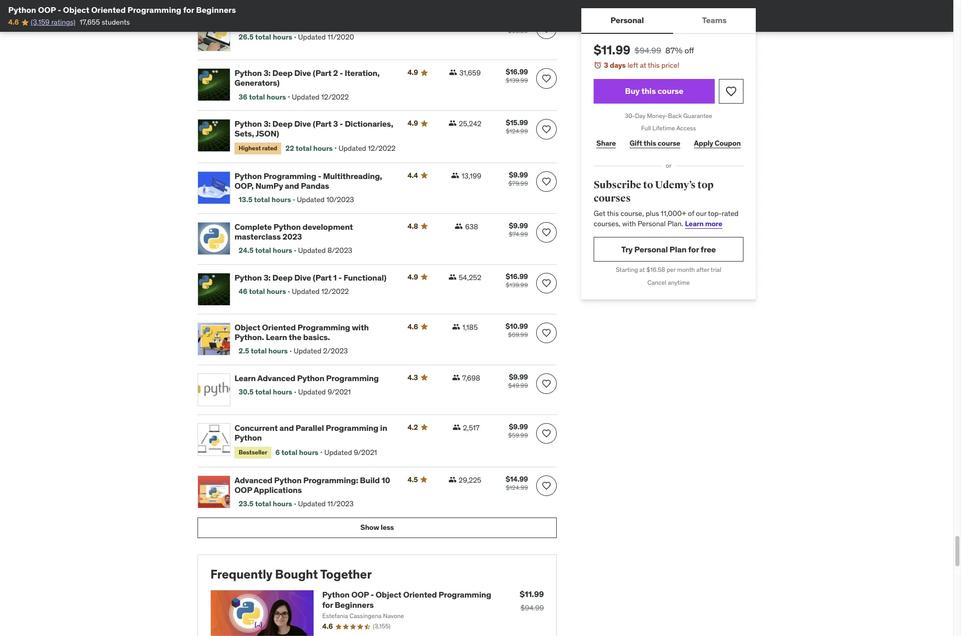 Task type: locate. For each thing, give the bounding box(es) containing it.
alarm image
[[594, 61, 602, 69]]

0 vertical spatial $139.99
[[506, 77, 528, 84]]

updated for learn advanced python programming
[[298, 388, 326, 397]]

$9.99 inside $9.99 $59.99
[[509, 422, 528, 432]]

oop up (3,159 ratings)
[[38, 5, 56, 15]]

learn up 30.5
[[235, 373, 256, 383]]

for inside the python oop - object oriented programming for beginners estefania cassingena navone
[[322, 600, 333, 610]]

$94.99 for $11.99 $94.99
[[521, 604, 544, 613]]

$16.99 $139.99 for functional)
[[506, 272, 528, 289]]

12/2022 for iteration,
[[321, 92, 349, 101]]

9/2021 up build
[[354, 448, 377, 457]]

and inside concurrent and parallel programming in python
[[280, 423, 294, 433]]

$16.99 $139.99 right 31,659
[[506, 67, 528, 84]]

xsmall image left 29,225
[[449, 476, 457, 484]]

python up 13.5 on the left
[[235, 171, 262, 181]]

4.6 up 4.3
[[408, 322, 418, 332]]

$124.99 right 25,242
[[506, 127, 528, 135]]

xsmall image left 2,517
[[453, 423, 461, 432]]

the
[[289, 332, 302, 342]]

1 vertical spatial personal
[[638, 219, 666, 228]]

3 deep from the top
[[273, 273, 293, 283]]

1 vertical spatial xsmall image
[[452, 323, 461, 331]]

638
[[465, 222, 478, 231]]

this for buy
[[642, 86, 656, 96]]

updated down complete python development masterclass 2023 "link"
[[298, 246, 326, 255]]

$9.99
[[509, 170, 528, 180], [509, 221, 528, 230], [509, 373, 528, 382], [509, 422, 528, 432]]

$9.99 for concurrent and parallel programming in python
[[509, 422, 528, 432]]

30.5 total hours
[[239, 388, 293, 397]]

4.9 for functional)
[[408, 273, 418, 282]]

1 vertical spatial oriented
[[262, 322, 296, 333]]

hours down numpy
[[272, 195, 291, 204]]

9/2021
[[328, 388, 351, 397], [354, 448, 377, 457]]

3: up 46 total hours
[[264, 273, 271, 283]]

python up 'estefania'
[[322, 590, 350, 600]]

0 horizontal spatial $94.99
[[521, 604, 544, 613]]

course down the lifetime
[[658, 139, 681, 148]]

(part up 22 total hours at the left top
[[313, 119, 332, 129]]

4 wishlist image from the top
[[542, 278, 552, 288]]

xsmall image for advanced python programming: build 10 oop applications
[[449, 476, 457, 484]]

0 vertical spatial 4.9
[[408, 68, 418, 77]]

updated up the multithreading,
[[339, 144, 366, 153]]

1 vertical spatial updated 9/2021
[[324, 448, 377, 457]]

0 vertical spatial 12/2022
[[321, 92, 349, 101]]

0 horizontal spatial oop
[[38, 5, 56, 15]]

2 dive from the top
[[294, 119, 311, 129]]

4.6 down 'estefania'
[[322, 623, 333, 632]]

3 4.9 from the top
[[408, 273, 418, 282]]

course,
[[621, 209, 644, 218]]

4.5
[[408, 475, 418, 484]]

wishlist image for object oriented programming with python. learn the basics.
[[542, 328, 552, 338]]

top-
[[708, 209, 722, 218]]

0 vertical spatial 4.6
[[8, 18, 19, 27]]

0 vertical spatial $69.99
[[508, 27, 528, 34]]

1 vertical spatial dive
[[294, 119, 311, 129]]

total down numpy
[[254, 195, 270, 204]]

$16.99 right 31,659
[[506, 67, 528, 77]]

object up 2.5
[[235, 322, 260, 333]]

0 horizontal spatial $11.99
[[520, 590, 544, 600]]

2 vertical spatial dive
[[294, 273, 311, 283]]

updated up the programming:
[[324, 448, 352, 457]]

python down 6 total hours
[[274, 475, 302, 485]]

2 course from the top
[[658, 139, 681, 148]]

13.5
[[239, 195, 253, 204]]

2 (part from the top
[[313, 119, 332, 129]]

wishlist image for advanced python programming: build 10 oop applications
[[542, 481, 552, 491]]

3: inside python 3: deep dive (part 1 - functional) link
[[264, 273, 271, 283]]

$10.99 $69.99
[[506, 322, 528, 339]]

3:
[[264, 68, 271, 78], [264, 119, 271, 129], [264, 273, 271, 283]]

2 vertical spatial 4.9
[[408, 273, 418, 282]]

updated 9/2021 down learn advanced python programming link
[[298, 388, 351, 397]]

22
[[286, 144, 294, 153]]

1 vertical spatial advanced
[[235, 475, 273, 485]]

2 vertical spatial deep
[[273, 273, 293, 283]]

hours down the python 3: deep dive (part 3 - dictionaries, sets, json) link
[[313, 144, 333, 153]]

oriented inside the python oop - object oriented programming for beginners estefania cassingena navone
[[403, 590, 437, 600]]

updated 12/2022
[[292, 92, 349, 101], [339, 144, 396, 153], [292, 287, 349, 296]]

for
[[183, 5, 194, 15], [689, 244, 699, 255], [322, 600, 333, 610]]

0 vertical spatial $16.99 $139.99
[[506, 67, 528, 84]]

12/2022
[[321, 92, 349, 101], [368, 144, 396, 153], [322, 287, 349, 296]]

$9.99 $74.99
[[509, 221, 528, 238]]

this
[[648, 61, 660, 70], [642, 86, 656, 96], [644, 139, 657, 148], [607, 209, 619, 218]]

- inside the python oop - object oriented programming for beginners estefania cassingena navone
[[371, 590, 374, 600]]

4.3
[[408, 373, 418, 382]]

2 $9.99 from the top
[[509, 221, 528, 230]]

1 horizontal spatial oriented
[[262, 322, 296, 333]]

wishlist image for learn advanced python programming
[[542, 379, 552, 389]]

3 3: from the top
[[264, 273, 271, 283]]

0 vertical spatial object
[[63, 5, 89, 15]]

4.9 right dictionaries,
[[408, 119, 418, 128]]

xsmall image for python 3: deep dive (part 1 - functional)
[[449, 273, 457, 281]]

17,655 students
[[80, 18, 130, 27]]

$16.99
[[506, 67, 528, 77], [506, 272, 528, 281]]

1 vertical spatial at
[[640, 266, 645, 274]]

complete
[[235, 222, 272, 232]]

0 vertical spatial dive
[[294, 68, 311, 78]]

0 vertical spatial 9/2021
[[328, 388, 351, 397]]

0 horizontal spatial beginners
[[196, 5, 236, 15]]

python up highest
[[235, 119, 262, 129]]

2.5 total hours
[[239, 347, 288, 356]]

deep for sets,
[[273, 119, 293, 129]]

oriented
[[91, 5, 126, 15], [262, 322, 296, 333], [403, 590, 437, 600]]

in
[[380, 423, 387, 433]]

46
[[239, 287, 248, 296]]

python down the updated 2/2023
[[297, 373, 325, 383]]

xsmall image for learn advanced python programming
[[452, 374, 460, 382]]

updated 2/2023
[[294, 347, 348, 356]]

0 vertical spatial and
[[285, 181, 299, 191]]

0 vertical spatial updated 12/2022
[[292, 92, 349, 101]]

3: for generators)
[[264, 68, 271, 78]]

hours for python 3: deep dive (part 1 - functional)
[[267, 287, 286, 296]]

1 course from the top
[[658, 86, 684, 96]]

1 horizontal spatial $94.99
[[635, 45, 662, 55]]

$14.99
[[506, 475, 528, 484]]

updated down learn advanced python programming link
[[298, 388, 326, 397]]

4.6
[[8, 18, 19, 27], [408, 322, 418, 332], [322, 623, 333, 632]]

2 deep from the top
[[273, 119, 293, 129]]

xsmall image
[[452, 171, 460, 180], [452, 323, 461, 331]]

rated down "json)"
[[262, 145, 277, 152]]

oriented inside object oriented programming with python. learn the basics.
[[262, 322, 296, 333]]

object up navone
[[376, 590, 402, 600]]

updated 10/2023
[[297, 195, 354, 204]]

6
[[276, 448, 280, 457]]

1 horizontal spatial 9/2021
[[354, 448, 377, 457]]

object up ratings)
[[63, 5, 89, 15]]

wishlist image
[[725, 85, 738, 97], [542, 124, 552, 135], [542, 177, 552, 187], [542, 328, 552, 338], [542, 379, 552, 389], [542, 429, 552, 439]]

0 vertical spatial 3:
[[264, 68, 271, 78]]

learn for more
[[685, 219, 704, 228]]

2 vertical spatial 3:
[[264, 273, 271, 283]]

3 wishlist image from the top
[[542, 227, 552, 238]]

3: inside the python 3: deep dive (part 3 - dictionaries, sets, json)
[[264, 119, 271, 129]]

0 vertical spatial $124.99
[[506, 127, 528, 135]]

$94.99
[[635, 45, 662, 55], [521, 604, 544, 613]]

0 vertical spatial $94.99
[[635, 45, 662, 55]]

0 horizontal spatial 3
[[333, 119, 338, 129]]

xsmall image left 7,698
[[452, 374, 460, 382]]

1 horizontal spatial object
[[235, 322, 260, 333]]

3 left dictionaries,
[[333, 119, 338, 129]]

1 vertical spatial $124.99
[[506, 484, 528, 492]]

1 vertical spatial and
[[280, 423, 294, 433]]

2 3: from the top
[[264, 119, 271, 129]]

1 vertical spatial beginners
[[335, 600, 374, 610]]

0 horizontal spatial 9/2021
[[328, 388, 351, 397]]

rated
[[262, 145, 277, 152], [722, 209, 739, 218]]

12/2022 down dictionaries,
[[368, 144, 396, 153]]

2 vertical spatial (part
[[313, 273, 332, 283]]

1 $139.99 from the top
[[506, 77, 528, 84]]

2 4.9 from the top
[[408, 119, 418, 128]]

1 vertical spatial deep
[[273, 119, 293, 129]]

ratings)
[[51, 18, 76, 27]]

deep inside python 3: deep dive (part 2 - iteration, generators)
[[273, 68, 293, 78]]

9/2021 down learn advanced python programming link
[[328, 388, 351, 397]]

total down generators) at the left of page
[[249, 92, 265, 101]]

0 horizontal spatial learn
[[235, 373, 256, 383]]

advanced up '23.5'
[[235, 475, 273, 485]]

complete python development masterclass 2023
[[235, 222, 353, 242]]

price!
[[662, 61, 680, 70]]

python inside the python 3: deep dive (part 3 - dictionaries, sets, json)
[[235, 119, 262, 129]]

$9.99 inside $9.99 $74.99
[[509, 221, 528, 230]]

$9.99 $79.99
[[509, 170, 528, 187]]

beginners for python oop - object oriented programming for beginners
[[196, 5, 236, 15]]

4 $9.99 from the top
[[509, 422, 528, 432]]

updated 12/2022 for functional)
[[292, 287, 349, 296]]

1 dive from the top
[[294, 68, 311, 78]]

total
[[255, 33, 271, 42], [249, 92, 265, 101], [296, 144, 312, 153], [254, 195, 270, 204], [255, 246, 271, 255], [249, 287, 265, 296], [251, 347, 267, 356], [255, 388, 271, 397], [282, 448, 298, 457], [255, 500, 271, 509]]

$11.99 $94.99
[[520, 590, 544, 613]]

0 vertical spatial $11.99
[[594, 42, 631, 58]]

for for python oop - object oriented programming for beginners estefania cassingena navone
[[322, 600, 333, 610]]

$16.99 for python 3: deep dive (part 1 - functional)
[[506, 272, 528, 281]]

this right buy
[[642, 86, 656, 96]]

1 vertical spatial course
[[658, 139, 681, 148]]

2 wishlist image from the top
[[542, 73, 552, 84]]

4.4
[[408, 171, 418, 180]]

0 vertical spatial personal
[[611, 15, 644, 25]]

beginners
[[196, 5, 236, 15], [335, 600, 374, 610]]

hours down the applications
[[273, 500, 292, 509]]

26.5 total hours
[[239, 33, 292, 42]]

1 horizontal spatial rated
[[722, 209, 739, 218]]

1 $16.99 from the top
[[506, 67, 528, 77]]

wishlist image for complete python development masterclass 2023
[[542, 227, 552, 238]]

- up ratings)
[[58, 5, 61, 15]]

oriented up 17,655 students
[[91, 5, 126, 15]]

1 horizontal spatial for
[[322, 600, 333, 610]]

rated inside get this course, plus 11,000+ of our top-rated courses, with personal plan.
[[722, 209, 739, 218]]

- right 2 at the top of page
[[340, 68, 343, 78]]

2 vertical spatial 4.6
[[322, 623, 333, 632]]

updated 12/2022 down python 3: deep dive (part 1 - functional) link
[[292, 287, 349, 296]]

2 $124.99 from the top
[[506, 484, 528, 492]]

1 horizontal spatial 4.6
[[322, 623, 333, 632]]

learn for advanced
[[235, 373, 256, 383]]

total right '23.5'
[[255, 500, 271, 509]]

$9.99 down $10.99 $69.99
[[509, 373, 528, 382]]

advanced up 30.5 total hours
[[257, 373, 296, 383]]

0 vertical spatial $16.99
[[506, 67, 528, 77]]

1 vertical spatial 3:
[[264, 119, 271, 129]]

1 vertical spatial $16.99 $139.99
[[506, 272, 528, 289]]

0 vertical spatial course
[[658, 86, 684, 96]]

- right 1
[[339, 273, 342, 283]]

updated 9/2021 up build
[[324, 448, 377, 457]]

personal down plus
[[638, 219, 666, 228]]

(part for 3
[[313, 119, 332, 129]]

36
[[239, 92, 248, 101]]

access
[[677, 124, 696, 132]]

4.9 for iteration,
[[408, 68, 418, 77]]

5 wishlist image from the top
[[542, 481, 552, 491]]

$124.99 right 29,225
[[506, 484, 528, 492]]

0 vertical spatial deep
[[273, 68, 293, 78]]

0 horizontal spatial with
[[352, 322, 369, 333]]

1 deep from the top
[[273, 68, 293, 78]]

updated down "pandas"
[[297, 195, 325, 204]]

$139.99 up $15.99
[[506, 77, 528, 84]]

$69.99 inside $10.99 $69.99
[[508, 331, 528, 339]]

30-
[[625, 112, 635, 119]]

xsmall image left 54,252
[[449, 273, 457, 281]]

2 horizontal spatial oriented
[[403, 590, 437, 600]]

learn down of in the right of the page
[[685, 219, 704, 228]]

1 horizontal spatial learn
[[266, 332, 287, 342]]

oriented for python oop - object oriented programming for beginners estefania cassingena navone
[[403, 590, 437, 600]]

$124.99 for advanced python programming: build 10 oop applications
[[506, 484, 528, 492]]

1 vertical spatial $69.99
[[508, 331, 528, 339]]

1 horizontal spatial oop
[[235, 485, 252, 495]]

oop for python oop - object oriented programming for beginners
[[38, 5, 56, 15]]

xsmall image
[[449, 68, 458, 77], [449, 119, 457, 127], [455, 222, 463, 230], [449, 273, 457, 281], [452, 374, 460, 382], [453, 423, 461, 432], [449, 476, 457, 484]]

xsmall image left 13,199
[[452, 171, 460, 180]]

students
[[102, 18, 130, 27]]

2 $16.99 $139.99 from the top
[[506, 272, 528, 289]]

$69.99
[[508, 27, 528, 34], [508, 331, 528, 339]]

1 vertical spatial oop
[[235, 485, 252, 495]]

(3,155)
[[373, 623, 391, 631]]

1 vertical spatial (part
[[313, 119, 332, 129]]

deep
[[273, 68, 293, 78], [273, 119, 293, 129], [273, 273, 293, 283]]

updated 12/2022 for iteration,
[[292, 92, 349, 101]]

0 vertical spatial oriented
[[91, 5, 126, 15]]

personal inside get this course, plus 11,000+ of our top-rated courses, with personal plan.
[[638, 219, 666, 228]]

$94.99 inside $11.99 $94.99
[[521, 604, 544, 613]]

at
[[640, 61, 647, 70], [640, 266, 645, 274]]

1 vertical spatial with
[[352, 322, 369, 333]]

total for python 3: deep dive (part 1 - functional)
[[249, 287, 265, 296]]

python inside python 3: deep dive (part 2 - iteration, generators)
[[235, 68, 262, 78]]

course up back
[[658, 86, 684, 96]]

4.9 right iteration,
[[408, 68, 418, 77]]

2 vertical spatial oriented
[[403, 590, 437, 600]]

total down masterclass
[[255, 246, 271, 255]]

get
[[594, 209, 606, 218]]

with down course,
[[623, 219, 636, 228]]

(part left 1
[[313, 273, 332, 283]]

xsmall image left 1,185
[[452, 323, 461, 331]]

2 vertical spatial learn
[[235, 373, 256, 383]]

dictionaries,
[[345, 119, 393, 129]]

at inside starting at $16.58 per month after trial cancel anytime
[[640, 266, 645, 274]]

12/2022 for functional)
[[322, 287, 349, 296]]

2 vertical spatial oop
[[352, 590, 369, 600]]

2 $16.99 from the top
[[506, 272, 528, 281]]

7,698
[[463, 374, 481, 383]]

1 4.9 from the top
[[408, 68, 418, 77]]

oop inside the python oop - object oriented programming for beginners estefania cassingena navone
[[352, 590, 369, 600]]

1 vertical spatial 9/2021
[[354, 448, 377, 457]]

2 $69.99 from the top
[[508, 331, 528, 339]]

python programming - multithreading, oop, numpy and pandas link
[[235, 171, 395, 191]]

2 vertical spatial personal
[[635, 244, 668, 255]]

0 vertical spatial oop
[[38, 5, 56, 15]]

learn inside object oriented programming with python. learn the basics.
[[266, 332, 287, 342]]

programming inside object oriented programming with python. learn the basics.
[[298, 322, 350, 333]]

python up the 36
[[235, 68, 262, 78]]

deep for generators)
[[273, 68, 293, 78]]

1 horizontal spatial 3
[[604, 61, 609, 70]]

1 horizontal spatial with
[[623, 219, 636, 228]]

beginners inside the python oop - object oriented programming for beginners estefania cassingena navone
[[335, 600, 374, 610]]

oop up cassingena
[[352, 590, 369, 600]]

tab list
[[582, 8, 756, 34]]

full
[[642, 124, 651, 132]]

total right 2.5
[[251, 347, 267, 356]]

3
[[604, 61, 609, 70], [333, 119, 338, 129]]

0 horizontal spatial oriented
[[91, 5, 126, 15]]

1 $69.99 from the top
[[508, 27, 528, 34]]

2 horizontal spatial 4.6
[[408, 322, 418, 332]]

1 vertical spatial object
[[235, 322, 260, 333]]

and left parallel
[[280, 423, 294, 433]]

updated 12/2022 down dictionaries,
[[339, 144, 396, 153]]

$94.99 inside $11.99 $94.99 87% off
[[635, 45, 662, 55]]

12/2022 down 1
[[322, 287, 349, 296]]

xsmall image for complete python development masterclass 2023
[[455, 222, 463, 230]]

hours right 46
[[267, 287, 286, 296]]

advanced inside advanced python programming: build 10 oop applications
[[235, 475, 273, 485]]

hours down generators) at the left of page
[[267, 92, 286, 101]]

programming inside concurrent and parallel programming in python
[[326, 423, 379, 433]]

1 3: from the top
[[264, 68, 271, 78]]

1 $16.99 $139.99 from the top
[[506, 67, 528, 84]]

1 vertical spatial rated
[[722, 209, 739, 218]]

3 dive from the top
[[294, 273, 311, 283]]

1 $9.99 from the top
[[509, 170, 528, 180]]

updated 12/2022 down python 3: deep dive (part 2 - iteration, generators) link
[[292, 92, 349, 101]]

course for buy this course
[[658, 86, 684, 96]]

advanced python programming: build 10 oop applications link
[[235, 475, 395, 495]]

1 vertical spatial $11.99
[[520, 590, 544, 600]]

1 $124.99 from the top
[[506, 127, 528, 135]]

22 total hours
[[286, 144, 333, 153]]

advanced python programming: build 10 oop applications
[[235, 475, 390, 495]]

wishlist image for concurrent and parallel programming in python
[[542, 429, 552, 439]]

3 (part from the top
[[313, 273, 332, 283]]

this for gift
[[644, 139, 657, 148]]

show
[[361, 523, 379, 532]]

1 (part from the top
[[313, 68, 332, 78]]

xsmall image left the 638
[[455, 222, 463, 230]]

updated 9/2021
[[298, 388, 351, 397], [324, 448, 377, 457]]

total right 46
[[249, 287, 265, 296]]

personal up the $16.58
[[635, 244, 668, 255]]

- up updated 10/2023
[[318, 171, 321, 181]]

udemy's
[[655, 179, 696, 192]]

subscribe to udemy's top courses
[[594, 179, 714, 205]]

2 vertical spatial object
[[376, 590, 402, 600]]

4.6 left (3,159
[[8, 18, 19, 27]]

anytime
[[668, 279, 690, 287]]

hours down the learn advanced python programming
[[273, 388, 293, 397]]

hours right 26.5
[[273, 33, 292, 42]]

$11.99
[[594, 42, 631, 58], [520, 590, 544, 600]]

0 horizontal spatial object
[[63, 5, 89, 15]]

rated up more
[[722, 209, 739, 218]]

teams button
[[673, 8, 756, 33]]

total for advanced python programming: build 10 oop applications
[[255, 500, 271, 509]]

updated 11/2023
[[298, 500, 354, 509]]

3 $9.99 from the top
[[509, 373, 528, 382]]

(3,159
[[31, 18, 50, 27]]

dive inside python 3: deep dive (part 2 - iteration, generators)
[[294, 68, 311, 78]]

deep up '36 total hours' at the top of page
[[273, 68, 293, 78]]

2 vertical spatial updated 12/2022
[[292, 287, 349, 296]]

1 vertical spatial 4.9
[[408, 119, 418, 128]]

$16.99 $139.99 for iteration,
[[506, 67, 528, 84]]

0 horizontal spatial 4.6
[[8, 18, 19, 27]]

hours down the 2023
[[273, 246, 292, 255]]

(part inside python 3: deep dive (part 2 - iteration, generators)
[[313, 68, 332, 78]]

1 vertical spatial $94.99
[[521, 604, 544, 613]]

learn inside learn advanced python programming link
[[235, 373, 256, 383]]

$9.99 $59.99
[[508, 422, 528, 439]]

oriented up navone
[[403, 590, 437, 600]]

updated down advanced python programming: build 10 oop applications
[[298, 500, 326, 509]]

0 vertical spatial (part
[[313, 68, 332, 78]]

$9.99 inside $9.99 $79.99
[[509, 170, 528, 180]]

0 vertical spatial 3
[[604, 61, 609, 70]]

python inside advanced python programming: build 10 oop applications
[[274, 475, 302, 485]]

11,000+
[[661, 209, 687, 218]]

top
[[698, 179, 714, 192]]

3155 reviews element
[[373, 623, 391, 632]]

1 vertical spatial $139.99
[[506, 281, 528, 289]]

total for complete python development masterclass 2023
[[255, 246, 271, 255]]

0 vertical spatial rated
[[262, 145, 277, 152]]

0 vertical spatial updated 9/2021
[[298, 388, 351, 397]]

this inside button
[[642, 86, 656, 96]]

2 horizontal spatial oop
[[352, 590, 369, 600]]

$16.99 for python 3: deep dive (part 2 - iteration, generators)
[[506, 67, 528, 77]]

cancel
[[648, 279, 667, 287]]

9/2021 for 30.5 total hours
[[328, 388, 351, 397]]

87%
[[666, 45, 683, 55]]

at right left
[[640, 61, 647, 70]]

hours for advanced python programming: build 10 oop applications
[[273, 500, 292, 509]]

11/2020
[[328, 33, 354, 42]]

learn more
[[685, 219, 723, 228]]

1 horizontal spatial $11.99
[[594, 42, 631, 58]]

updated for python 3: deep dive (part 1 - functional)
[[292, 287, 320, 296]]

deep inside the python 3: deep dive (part 3 - dictionaries, sets, json)
[[273, 119, 293, 129]]

frequently bought together
[[211, 567, 372, 583]]

total right 30.5
[[255, 388, 271, 397]]

wishlist image
[[542, 24, 552, 34], [542, 73, 552, 84], [542, 227, 552, 238], [542, 278, 552, 288], [542, 481, 552, 491]]

parallel
[[296, 423, 324, 433]]

python oop - object oriented programming for beginners link
[[322, 590, 492, 610]]

xsmall image left 25,242
[[449, 119, 457, 127]]

python up the bestseller
[[235, 433, 262, 443]]

total for python programming - multithreading, oop, numpy and pandas
[[254, 195, 270, 204]]

3 right alarm icon
[[604, 61, 609, 70]]

10
[[382, 475, 390, 485]]

this inside get this course, plus 11,000+ of our top-rated courses, with personal plan.
[[607, 209, 619, 218]]

1 horizontal spatial beginners
[[335, 600, 374, 610]]

3: inside python 3: deep dive (part 2 - iteration, generators)
[[264, 68, 271, 78]]

0 vertical spatial beginners
[[196, 5, 236, 15]]

and right numpy
[[285, 181, 299, 191]]

object inside the python oop - object oriented programming for beginners estefania cassingena navone
[[376, 590, 402, 600]]

$9.99 inside $9.99 $49.99
[[509, 373, 528, 382]]

$124.99 inside the $14.99 $124.99
[[506, 484, 528, 492]]

$139.99 up $10.99
[[506, 281, 528, 289]]

teams
[[703, 15, 727, 25]]

4.9
[[408, 68, 418, 77], [408, 119, 418, 128], [408, 273, 418, 282]]

$16.99 $139.99 up $10.99
[[506, 272, 528, 289]]

- up cassingena
[[371, 590, 374, 600]]

54,252
[[459, 273, 482, 282]]

deep up 46 total hours
[[273, 273, 293, 283]]

0 vertical spatial advanced
[[257, 373, 296, 383]]

concurrent
[[235, 423, 278, 433]]

2 $139.99 from the top
[[506, 281, 528, 289]]

24.5 total hours
[[239, 246, 292, 255]]

python up 24.5 total hours
[[274, 222, 301, 232]]

0 vertical spatial learn
[[685, 219, 704, 228]]

2 vertical spatial 12/2022
[[322, 287, 349, 296]]

course inside button
[[658, 86, 684, 96]]

$9.99 down $79.99 at the right top of page
[[509, 221, 528, 230]]

hours for learn advanced python programming
[[273, 388, 293, 397]]

development
[[303, 222, 353, 232]]

(part inside the python 3: deep dive (part 3 - dictionaries, sets, json)
[[313, 119, 332, 129]]

1 vertical spatial $16.99
[[506, 272, 528, 281]]

dive inside the python 3: deep dive (part 3 - dictionaries, sets, json)
[[294, 119, 311, 129]]

0 vertical spatial at
[[640, 61, 647, 70]]

at left the $16.58
[[640, 266, 645, 274]]

object for python oop - object oriented programming for beginners estefania cassingena navone
[[376, 590, 402, 600]]

12/2022 down 2 at the top of page
[[321, 92, 349, 101]]

updated down python 3: deep dive (part 1 - functional)
[[292, 287, 320, 296]]



Task type: vqa. For each thing, say whether or not it's contained in the screenshot.
'-' within Python 3: Deep Dive (Part 1 - Functional) link
yes



Task type: describe. For each thing, give the bounding box(es) containing it.
object inside object oriented programming with python. learn the basics.
[[235, 322, 260, 333]]

python up (3,159
[[8, 5, 36, 15]]

23.5 total hours
[[239, 500, 292, 509]]

(part for 1
[[313, 273, 332, 283]]

4.6 for (3,159 ratings)
[[8, 18, 19, 27]]

tab list containing personal
[[582, 8, 756, 34]]

bought
[[275, 567, 318, 583]]

oop inside advanced python programming: build 10 oop applications
[[235, 485, 252, 495]]

(3,159 ratings)
[[31, 18, 76, 27]]

days
[[610, 61, 626, 70]]

python oop - object oriented programming for beginners
[[8, 5, 236, 15]]

wishlist image for python 3: deep dive (part 3 - dictionaries, sets, json)
[[542, 124, 552, 135]]

show less button
[[198, 518, 557, 538]]

oriented for python oop - object oriented programming for beginners
[[91, 5, 126, 15]]

total for learn advanced python programming
[[255, 388, 271, 397]]

hours for python 3: deep dive (part 2 - iteration, generators)
[[267, 92, 286, 101]]

31,659
[[460, 68, 481, 78]]

hours for object oriented programming with python. learn the basics.
[[269, 347, 288, 356]]

dive for 3
[[294, 119, 311, 129]]

lifetime
[[653, 124, 675, 132]]

2
[[333, 68, 338, 78]]

our
[[696, 209, 707, 218]]

6 total hours
[[276, 448, 319, 457]]

3 inside the python 3: deep dive (part 3 - dictionaries, sets, json)
[[333, 119, 338, 129]]

13.5 total hours
[[239, 195, 291, 204]]

and inside python programming - multithreading, oop, numpy and pandas
[[285, 181, 299, 191]]

back
[[668, 112, 682, 119]]

1 vertical spatial updated 12/2022
[[339, 144, 396, 153]]

xsmall image for concurrent and parallel programming in python
[[453, 423, 461, 432]]

this for get
[[607, 209, 619, 218]]

xsmall image for object oriented programming with python. learn the basics.
[[452, 323, 461, 331]]

wishlist image for python 3: deep dive (part 2 - iteration, generators)
[[542, 73, 552, 84]]

2/2023
[[323, 347, 348, 356]]

python 3: deep dive (part 2 - iteration, generators) link
[[235, 68, 395, 88]]

object for python oop - object oriented programming for beginners
[[63, 5, 89, 15]]

python inside the python oop - object oriented programming for beginners estefania cassingena navone
[[322, 590, 350, 600]]

1 wishlist image from the top
[[542, 24, 552, 34]]

updated 9/2021 for 30.5 total hours
[[298, 388, 351, 397]]

1 vertical spatial for
[[689, 244, 699, 255]]

show less
[[361, 523, 394, 532]]

cassingena
[[350, 612, 382, 620]]

trial
[[711, 266, 722, 274]]

this left price!
[[648, 61, 660, 70]]

1 vertical spatial 4.6
[[408, 322, 418, 332]]

python up 46
[[235, 273, 262, 283]]

try personal plan for free link
[[594, 237, 744, 262]]

26.5
[[239, 33, 254, 42]]

$9.99 $49.99
[[508, 373, 528, 390]]

total right 6
[[282, 448, 298, 457]]

complete python development masterclass 2023 link
[[235, 222, 395, 242]]

$14.99 $124.99
[[506, 475, 528, 492]]

$124.99 for python 3: deep dive (part 3 - dictionaries, sets, json)
[[506, 127, 528, 135]]

navone
[[383, 612, 404, 620]]

together
[[320, 567, 372, 583]]

$9.99 for complete python development masterclass 2023
[[509, 221, 528, 230]]

dive for 2
[[294, 68, 311, 78]]

$94.99 for $11.99 $94.99 87% off
[[635, 45, 662, 55]]

sets,
[[235, 129, 254, 139]]

updated left 11/2020
[[298, 33, 326, 42]]

$139.99 for iteration,
[[506, 77, 528, 84]]

2023
[[283, 232, 302, 242]]

oop for python oop - object oriented programming for beginners estefania cassingena navone
[[352, 590, 369, 600]]

$11.99 $94.99 87% off
[[594, 42, 695, 58]]

python 3: deep dive (part 2 - iteration, generators)
[[235, 68, 380, 88]]

programming inside learn advanced python programming link
[[326, 373, 379, 383]]

python inside concurrent and parallel programming in python
[[235, 433, 262, 443]]

24.5
[[239, 246, 254, 255]]

with inside get this course, plus 11,000+ of our top-rated courses, with personal plan.
[[623, 219, 636, 228]]

total right 22
[[296, 144, 312, 153]]

updated 8/2023
[[298, 246, 352, 255]]

applications
[[254, 485, 302, 495]]

subscribe
[[594, 179, 642, 192]]

json)
[[256, 129, 279, 139]]

updated for complete python development masterclass 2023
[[298, 246, 326, 255]]

hours down concurrent and parallel programming in python
[[299, 448, 319, 457]]

course for gift this course
[[658, 139, 681, 148]]

2,517
[[463, 423, 480, 433]]

gift this course link
[[627, 133, 684, 154]]

for for python oop - object oriented programming for beginners
[[183, 5, 194, 15]]

$49.99
[[508, 382, 528, 390]]

python 3: deep dive (part 3 - dictionaries, sets, json)
[[235, 119, 393, 139]]

29,225
[[459, 476, 482, 485]]

- inside python programming - multithreading, oop, numpy and pandas
[[318, 171, 321, 181]]

updated 9/2021 for 6 total hours
[[324, 448, 377, 457]]

guarantee
[[684, 112, 713, 119]]

learn advanced python programming link
[[235, 373, 395, 384]]

xsmall image for python programming - multithreading, oop, numpy and pandas
[[452, 171, 460, 180]]

$9.99 for learn advanced python programming
[[509, 373, 528, 382]]

courses
[[594, 192, 631, 205]]

wishlist image for python 3: deep dive (part 1 - functional)
[[542, 278, 552, 288]]

apply
[[694, 139, 714, 148]]

$59.99
[[508, 432, 528, 439]]

total right 26.5
[[255, 33, 271, 42]]

build
[[360, 475, 380, 485]]

3: for sets,
[[264, 119, 271, 129]]

python 3: deep dive (part 1 - functional)
[[235, 273, 387, 283]]

programming inside python programming - multithreading, oop, numpy and pandas
[[264, 171, 316, 181]]

updated for python programming - multithreading, oop, numpy and pandas
[[297, 195, 325, 204]]

xsmall image for python 3: deep dive (part 2 - iteration, generators)
[[449, 68, 458, 77]]

9/2021 for 6 total hours
[[354, 448, 377, 457]]

programming:
[[303, 475, 358, 485]]

per
[[667, 266, 676, 274]]

dive for 1
[[294, 273, 311, 283]]

personal inside button
[[611, 15, 644, 25]]

share
[[597, 139, 616, 148]]

highest
[[239, 145, 261, 152]]

25,242
[[459, 119, 482, 128]]

plus
[[646, 209, 660, 218]]

less
[[381, 523, 394, 532]]

3 days left at this price!
[[604, 61, 680, 70]]

1 vertical spatial 12/2022
[[368, 144, 396, 153]]

4.6 for (3,155)
[[322, 623, 333, 632]]

buy this course button
[[594, 79, 715, 104]]

gift this course
[[630, 139, 681, 148]]

xsmall image for python 3: deep dive (part 3 - dictionaries, sets, json)
[[449, 119, 457, 127]]

free
[[701, 244, 716, 255]]

- inside python 3: deep dive (part 2 - iteration, generators)
[[340, 68, 343, 78]]

4.2
[[408, 423, 418, 432]]

beginners for python oop - object oriented programming for beginners estefania cassingena navone
[[335, 600, 374, 610]]

updated for advanced python programming: build 10 oop applications
[[298, 500, 326, 509]]

- inside the python 3: deep dive (part 3 - dictionaries, sets, json)
[[340, 119, 343, 129]]

python 3: deep dive (part 3 - dictionaries, sets, json) link
[[235, 119, 395, 139]]

hours for python programming - multithreading, oop, numpy and pandas
[[272, 195, 291, 204]]

36 total hours
[[239, 92, 286, 101]]

apply coupon
[[694, 139, 741, 148]]

updated for object oriented programming with python. learn the basics.
[[294, 347, 322, 356]]

(part for 2
[[313, 68, 332, 78]]

month
[[678, 266, 695, 274]]

$11.99 for $11.99 $94.99
[[520, 590, 544, 600]]

starting
[[616, 266, 638, 274]]

total for object oriented programming with python. learn the basics.
[[251, 347, 267, 356]]

4.9 for dictionaries,
[[408, 119, 418, 128]]

$9.99 for python programming - multithreading, oop, numpy and pandas
[[509, 170, 528, 180]]

23.5
[[239, 500, 254, 509]]

left
[[628, 61, 639, 70]]

programming inside the python oop - object oriented programming for beginners estefania cassingena navone
[[439, 590, 492, 600]]

highest rated
[[239, 145, 277, 152]]

$10.99
[[506, 322, 528, 331]]

17,655
[[80, 18, 100, 27]]

hours for complete python development masterclass 2023
[[273, 246, 292, 255]]

1,185
[[463, 323, 478, 332]]

total for python 3: deep dive (part 2 - iteration, generators)
[[249, 92, 265, 101]]

python inside complete python development masterclass 2023
[[274, 222, 301, 232]]

$11.99 for $11.99 $94.99 87% off
[[594, 42, 631, 58]]

$15.99 $124.99
[[506, 118, 528, 135]]

python inside python programming - multithreading, oop, numpy and pandas
[[235, 171, 262, 181]]

1
[[333, 273, 337, 283]]

with inside object oriented programming with python. learn the basics.
[[352, 322, 369, 333]]

courses,
[[594, 219, 621, 228]]

$16.58
[[647, 266, 666, 274]]

wishlist image for python programming - multithreading, oop, numpy and pandas
[[542, 177, 552, 187]]

$139.99 for functional)
[[506, 281, 528, 289]]

buy this course
[[625, 86, 684, 96]]

0 horizontal spatial rated
[[262, 145, 277, 152]]

updated for python 3: deep dive (part 2 - iteration, generators)
[[292, 92, 320, 101]]



